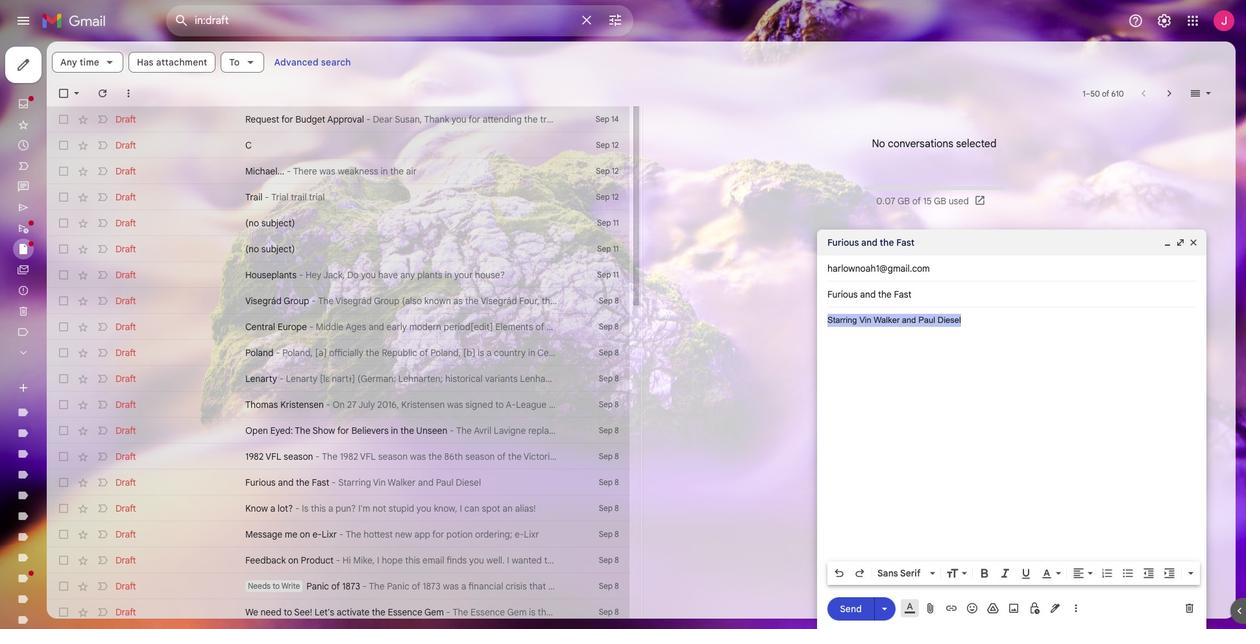 Task type: describe. For each thing, give the bounding box(es) containing it.
fast for furious and the fast - starring vin walker and paul diesel
[[312, 477, 329, 489]]

1 row from the top
[[47, 106, 629, 132]]

1982 vfl season -
[[245, 451, 322, 463]]

search
[[321, 56, 351, 68]]

sans serif
[[878, 568, 921, 580]]

michael... - there was weakness in the air
[[245, 166, 417, 177]]

discard draft ‪(⌘⇧d)‬ image
[[1183, 602, 1196, 615]]

open
[[245, 425, 268, 437]]

20 row from the top
[[47, 600, 629, 626]]

insert link ‪(⌘k)‬ image
[[945, 602, 958, 615]]

2 · from the left
[[931, 580, 933, 590]]

sep 8 for central europe -
[[599, 322, 619, 332]]

starring inside text box
[[828, 315, 857, 325]]

draft for trail - trial trail trial
[[116, 191, 136, 203]]

1
[[1083, 89, 1086, 98]]

1982
[[245, 451, 264, 463]]

sep for request for budget approval -
[[596, 114, 610, 124]]

visegrád
[[245, 295, 282, 307]]

starring inside row
[[338, 477, 371, 489]]

sep for we need to see! let's activate the essence gem -
[[599, 608, 613, 617]]

6 row from the top
[[47, 236, 629, 262]]

panic
[[307, 581, 329, 593]]

sep for michael... - there was weakness in the air
[[596, 166, 610, 176]]

1 horizontal spatial on
[[300, 529, 310, 541]]

furious and the fast dialog
[[817, 230, 1207, 630]]

8 for poland -
[[615, 348, 619, 358]]

the inside dialog
[[880, 237, 894, 249]]

write
[[282, 582, 300, 591]]

8 for central europe -
[[615, 322, 619, 332]]

visegrád group -
[[245, 295, 318, 307]]

sep 8 for thomas kristensen -
[[599, 400, 619, 410]]

0 horizontal spatial on
[[288, 555, 299, 567]]

poland -
[[245, 347, 282, 359]]

do
[[347, 269, 359, 281]]

program
[[935, 580, 965, 590]]

trial
[[309, 191, 325, 203]]

sep 8 for visegrád group -
[[599, 296, 619, 306]]

19 row from the top
[[47, 574, 629, 600]]

i'm
[[358, 503, 370, 515]]

attach files image
[[924, 602, 937, 615]]

2 vertical spatial in
[[391, 425, 398, 437]]

- right the trail
[[265, 191, 269, 203]]

8 for furious and the fast - starring vin walker and paul diesel
[[615, 478, 619, 488]]

we
[[245, 607, 258, 619]]

numbered list ‪(⌘⇧7)‬ image
[[1101, 567, 1114, 580]]

request for budget approval -
[[245, 114, 373, 125]]

support image
[[1128, 13, 1144, 29]]

sep for message me on e-lixr - the hottest new app for potion ordering; e-lixr
[[599, 530, 613, 539]]

europe
[[278, 321, 307, 333]]

central
[[245, 321, 275, 333]]

- right kristensen
[[326, 399, 330, 411]]

activate
[[337, 607, 370, 619]]

- up pun?
[[332, 477, 336, 489]]

Message Body text field
[[828, 314, 1196, 558]]

of for 50
[[1102, 89, 1110, 98]]

let's
[[315, 607, 334, 619]]

used
[[949, 195, 969, 207]]

policies
[[967, 580, 994, 590]]

walker inside text box
[[874, 315, 900, 325]]

sep 8 for message me on e-lixr - the hottest new app for potion ordering; e-lixr
[[599, 530, 619, 539]]

insert emoji ‪(⌘⇧2)‬ image
[[966, 602, 979, 615]]

(no subject) for (no subject) link corresponding to sixth row from the top
[[245, 243, 295, 255]]

paul inside no conversations selected main content
[[436, 477, 454, 489]]

selected
[[956, 138, 997, 151]]

has
[[137, 56, 154, 68]]

2 vertical spatial of
[[331, 581, 340, 593]]

sep for know a lot? - is this a pun? i'm not stupid you know, i can spot an alias!
[[599, 504, 613, 513]]

know,
[[434, 503, 458, 515]]

1 vertical spatial in
[[445, 269, 452, 281]]

vfl
[[266, 451, 281, 463]]

pop out image
[[1176, 238, 1186, 248]]

11 row from the top
[[47, 366, 629, 392]]

trail
[[245, 191, 262, 203]]

- right the europe on the left of the page
[[309, 321, 314, 333]]

1 subject) from the top
[[261, 217, 295, 229]]

sep for 1982 vfl season -
[[599, 452, 613, 462]]

8 for 1982 vfl season -
[[615, 452, 619, 462]]

older image
[[1163, 87, 1176, 100]]

potion
[[447, 529, 473, 541]]

to button
[[221, 52, 264, 73]]

believers
[[351, 425, 389, 437]]

program policies link
[[935, 580, 994, 590]]

insert signature image
[[1049, 602, 1062, 615]]

account
[[888, 554, 917, 564]]

see!
[[294, 607, 312, 619]]

italic ‪(⌘i)‬ image
[[999, 567, 1012, 580]]

approval
[[327, 114, 364, 125]]

sep 12 for michael... - there was weakness in the air
[[596, 166, 619, 176]]

1 vertical spatial for
[[337, 425, 349, 437]]

1 vertical spatial you
[[417, 503, 432, 515]]

essence
[[388, 607, 422, 619]]

to inside "needs to write panic of 1873 -"
[[273, 582, 280, 591]]

1 horizontal spatial to
[[284, 607, 292, 619]]

5 row from the top
[[47, 210, 629, 236]]

any
[[60, 56, 77, 68]]

message
[[245, 529, 282, 541]]

- right group
[[312, 295, 316, 307]]

sep 8 for poland -
[[599, 348, 619, 358]]

last
[[871, 554, 886, 564]]

- right unseen
[[450, 425, 454, 437]]

1873
[[342, 581, 360, 593]]

close image
[[1189, 238, 1199, 248]]

furious and the fast
[[828, 237, 915, 249]]

eyed:
[[270, 425, 293, 437]]

0 vertical spatial the
[[295, 425, 310, 437]]

1 11 from the top
[[613, 218, 619, 228]]

any time
[[60, 56, 99, 68]]

lenarty
[[245, 373, 277, 385]]

conversations
[[888, 138, 954, 151]]

request
[[245, 114, 279, 125]]

2 a from the left
[[328, 503, 333, 515]]

we need to see! let's activate the essence gem -
[[245, 607, 453, 619]]

toggle split pane mode image
[[1189, 87, 1202, 100]]

this
[[311, 503, 326, 515]]

17 row from the top
[[47, 522, 629, 548]]

follow link to manage storage image
[[974, 195, 987, 208]]

- right product
[[336, 555, 340, 567]]

draft for know a lot? - is this a pun? i'm not stupid you know, i can spot an alias!
[[116, 503, 136, 515]]

- right season
[[316, 451, 320, 463]]

any time button
[[52, 52, 123, 73]]

sep for furious and the fast - starring vin walker and paul diesel
[[599, 478, 613, 488]]

needs
[[248, 582, 271, 591]]

sans
[[878, 568, 898, 580]]

bulleted list ‪(⌘⇧8)‬ image
[[1122, 567, 1135, 580]]

0.07 gb of 15 gb used
[[876, 195, 969, 207]]

2 subject) from the top
[[261, 243, 295, 255]]

610
[[1112, 89, 1124, 98]]

have
[[378, 269, 398, 281]]

has attachment button
[[129, 52, 216, 73]]

is
[[302, 503, 309, 515]]

no
[[872, 138, 885, 151]]

advanced search
[[274, 56, 351, 68]]

(no subject) link for fifth row from the top
[[245, 217, 558, 230]]

advanced search button
[[269, 51, 356, 74]]

8 for open eyed: the show for believers in the unseen -
[[615, 426, 619, 436]]

draft for central europe -
[[116, 321, 136, 333]]

sep for thomas kristensen -
[[599, 400, 613, 410]]

privacy
[[903, 580, 929, 590]]

stupid
[[389, 503, 414, 515]]

gmail image
[[42, 8, 112, 34]]

i
[[460, 503, 462, 515]]

8 for thomas kristensen -
[[615, 400, 619, 410]]

can
[[465, 503, 480, 515]]

15 row from the top
[[47, 470, 629, 496]]

14
[[612, 114, 619, 124]]

terms
[[875, 580, 897, 590]]

sep 8 for open eyed: the show for believers in the unseen -
[[599, 426, 619, 436]]

no conversations selected
[[872, 138, 997, 151]]

8 for lenarty -
[[615, 374, 619, 384]]

sep 11 for sixth row from the top
[[597, 244, 619, 254]]

was
[[319, 166, 336, 177]]

5 draft from the top
[[116, 217, 136, 229]]

hey
[[306, 269, 321, 281]]

formatting options toolbar
[[828, 562, 1200, 586]]

insert photo image
[[1007, 602, 1020, 615]]

settings image
[[1157, 13, 1172, 29]]

diesel inside no conversations selected main content
[[456, 477, 481, 489]]

the right activate at the left bottom of the page
[[372, 607, 386, 619]]

sep 8 for we need to see! let's activate the essence gem -
[[599, 608, 619, 617]]

1 gb from the left
[[898, 195, 910, 207]]

indent more ‪(⌘])‬ image
[[1163, 567, 1176, 580]]

Subject field
[[828, 288, 1196, 301]]

thomas
[[245, 399, 278, 411]]

trial
[[271, 191, 289, 203]]

furious for furious and the fast
[[828, 237, 859, 249]]

and up "harlownoah1@gmail.com"
[[861, 237, 878, 249]]

an
[[503, 503, 513, 515]]

draft for houseplants - hey jack, do you have any plants in your house?
[[116, 269, 136, 281]]

2 gb from the left
[[934, 195, 947, 207]]

know
[[245, 503, 268, 515]]

pun?
[[336, 503, 356, 515]]

6 draft from the top
[[116, 243, 136, 255]]

8 row from the top
[[47, 288, 629, 314]]

alias!
[[515, 503, 536, 515]]

8 for visegrád group -
[[615, 296, 619, 306]]

starring vin walker and paul diesel
[[828, 315, 961, 325]]



Task type: vqa. For each thing, say whether or not it's contained in the screenshot.


Task type: locate. For each thing, give the bounding box(es) containing it.
20 draft from the top
[[116, 607, 136, 619]]

more send options image
[[878, 603, 891, 616]]

jack,
[[323, 269, 345, 281]]

0 horizontal spatial vin
[[373, 477, 386, 489]]

17 draft from the top
[[116, 529, 136, 541]]

1 horizontal spatial paul
[[919, 315, 936, 325]]

3 sep 11 from the top
[[597, 270, 619, 280]]

draft for lenarty -
[[116, 373, 136, 385]]

sep
[[596, 114, 610, 124], [596, 140, 610, 150], [596, 166, 610, 176], [596, 192, 610, 202], [597, 218, 611, 228], [597, 244, 611, 254], [597, 270, 611, 280], [599, 296, 613, 306], [599, 322, 613, 332], [599, 348, 613, 358], [599, 374, 613, 384], [599, 400, 613, 410], [599, 426, 613, 436], [599, 452, 613, 462], [599, 478, 613, 488], [599, 504, 613, 513], [599, 530, 613, 539], [599, 556, 613, 565], [599, 582, 613, 591], [599, 608, 613, 617]]

unseen
[[416, 425, 448, 437]]

1 vertical spatial (no subject)
[[245, 243, 295, 255]]

product
[[301, 555, 334, 567]]

8 for message me on e-lixr - the hottest new app for potion ordering; e-lixr
[[615, 530, 619, 539]]

send
[[840, 603, 862, 615]]

5 8 from the top
[[615, 400, 619, 410]]

0 vertical spatial furious
[[828, 237, 859, 249]]

kristensen
[[280, 399, 324, 411]]

1 vertical spatial the
[[346, 529, 361, 541]]

poland
[[245, 347, 274, 359]]

subject) down trial
[[261, 217, 295, 229]]

13 8 from the top
[[615, 608, 619, 617]]

1 horizontal spatial vin
[[860, 315, 872, 325]]

3 8 from the top
[[615, 348, 619, 358]]

(no up houseplants
[[245, 243, 259, 255]]

1 draft from the top
[[116, 114, 136, 125]]

subject) up houseplants
[[261, 243, 295, 255]]

clear search image
[[574, 7, 600, 33]]

me
[[285, 529, 298, 541]]

1 vertical spatial walker
[[388, 477, 416, 489]]

houseplants - hey jack, do you have any plants in your house?
[[245, 269, 505, 281]]

on right me
[[300, 529, 310, 541]]

1 sep 8 from the top
[[599, 296, 619, 306]]

0 vertical spatial paul
[[919, 315, 936, 325]]

you
[[361, 269, 376, 281], [417, 503, 432, 515]]

0 horizontal spatial of
[[331, 581, 340, 593]]

sep for houseplants - hey jack, do you have any plants in your house?
[[597, 270, 611, 280]]

(no down the trail
[[245, 217, 259, 229]]

0 vertical spatial subject)
[[261, 217, 295, 229]]

walker down "harlownoah1@gmail.com"
[[874, 315, 900, 325]]

2 vertical spatial for
[[432, 529, 444, 541]]

open eyed: the show for believers in the unseen -
[[245, 425, 456, 437]]

0 horizontal spatial starring
[[338, 477, 371, 489]]

(no subject) down trial
[[245, 217, 295, 229]]

2 sep 12 from the top
[[596, 166, 619, 176]]

air
[[406, 166, 417, 177]]

1 12 from the top
[[612, 140, 619, 150]]

new
[[395, 529, 412, 541]]

sep for lenarty -
[[599, 374, 613, 384]]

gem
[[425, 607, 444, 619]]

0 vertical spatial for
[[281, 114, 293, 125]]

8 for know a lot? - is this a pun? i'm not stupid you know, i can spot an alias!
[[615, 504, 619, 513]]

time
[[80, 56, 99, 68]]

furious inside dialog
[[828, 237, 859, 249]]

0 horizontal spatial paul
[[436, 477, 454, 489]]

3 row from the top
[[47, 158, 629, 184]]

1 vertical spatial (no subject) link
[[245, 243, 558, 256]]

and
[[861, 237, 878, 249], [902, 315, 916, 325], [278, 477, 294, 489], [418, 477, 434, 489]]

1 vertical spatial sep 12
[[596, 166, 619, 176]]

0 horizontal spatial gb
[[898, 195, 910, 207]]

1 vertical spatial diesel
[[456, 477, 481, 489]]

on
[[300, 529, 310, 541], [288, 555, 299, 567]]

1 horizontal spatial gb
[[934, 195, 947, 207]]

activity:
[[919, 554, 946, 564]]

16 row from the top
[[47, 496, 629, 522]]

draft for visegrád group -
[[116, 295, 136, 307]]

0 horizontal spatial in
[[381, 166, 388, 177]]

and up know a lot? - is this a pun? i'm not stupid you know, i can spot an alias!
[[418, 477, 434, 489]]

draft for thomas kristensen -
[[116, 399, 136, 411]]

1 vertical spatial subject)
[[261, 243, 295, 255]]

draft for poland -
[[116, 347, 136, 359]]

2 sep 11 from the top
[[597, 244, 619, 254]]

0 vertical spatial (no
[[245, 217, 259, 229]]

12
[[612, 140, 619, 150], [612, 166, 619, 176], [612, 192, 619, 202]]

1 sep 12 from the top
[[596, 140, 619, 150]]

0 horizontal spatial you
[[361, 269, 376, 281]]

lixr down this
[[322, 529, 337, 541]]

sep 11 for fifth row from the top
[[597, 218, 619, 228]]

sep for central europe -
[[599, 322, 613, 332]]

(no subject) up houseplants
[[245, 243, 295, 255]]

13 draft from the top
[[116, 425, 136, 437]]

0 vertical spatial starring
[[828, 315, 857, 325]]

draft for we need to see! let's activate the essence gem -
[[116, 607, 136, 619]]

furious up know
[[245, 477, 276, 489]]

1 horizontal spatial ·
[[931, 580, 933, 590]]

and down "harlownoah1@gmail.com"
[[902, 315, 916, 325]]

12 8 from the top
[[615, 582, 619, 591]]

diesel
[[938, 315, 961, 325], [456, 477, 481, 489]]

draft for open eyed: the show for believers in the unseen -
[[116, 425, 136, 437]]

2 vertical spatial 11
[[613, 270, 619, 280]]

(no subject) link
[[245, 217, 558, 230], [245, 243, 558, 256]]

gb right 0.07
[[898, 195, 910, 207]]

house?
[[475, 269, 505, 281]]

diesel inside text box
[[938, 315, 961, 325]]

lot?
[[278, 503, 293, 515]]

3 sep 12 from the top
[[596, 192, 619, 202]]

harlownoah1@gmail.com
[[828, 263, 930, 275]]

0 vertical spatial fast
[[897, 237, 915, 249]]

15 draft from the top
[[116, 477, 136, 489]]

1 vertical spatial starring
[[338, 477, 371, 489]]

1 vertical spatial paul
[[436, 477, 454, 489]]

of right 50
[[1102, 89, 1110, 98]]

1 horizontal spatial walker
[[874, 315, 900, 325]]

(no subject) link for sixth row from the top
[[245, 243, 558, 256]]

there
[[293, 166, 317, 177]]

underline ‪(⌘u)‬ image
[[1020, 568, 1033, 581]]

0 horizontal spatial furious
[[245, 477, 276, 489]]

walker up stupid
[[388, 477, 416, 489]]

the left unseen
[[401, 425, 414, 437]]

1 horizontal spatial diesel
[[938, 315, 961, 325]]

- left hey
[[299, 269, 303, 281]]

1 a from the left
[[270, 503, 275, 515]]

search mail image
[[170, 9, 193, 32]]

None search field
[[166, 5, 634, 36]]

advanced
[[274, 56, 319, 68]]

0 vertical spatial walker
[[874, 315, 900, 325]]

11
[[613, 218, 619, 228], [613, 244, 619, 254], [613, 270, 619, 280]]

privacy link
[[903, 580, 929, 590]]

to left see!
[[284, 607, 292, 619]]

of for gb
[[913, 195, 921, 207]]

3 11 from the top
[[613, 270, 619, 280]]

you right do
[[361, 269, 376, 281]]

7 sep 8 from the top
[[599, 452, 619, 462]]

0 horizontal spatial for
[[281, 114, 293, 125]]

app
[[414, 529, 430, 541]]

draft for message me on e-lixr - the hottest new app for potion ordering; e-lixr
[[116, 529, 136, 541]]

2 12 from the top
[[612, 166, 619, 176]]

5 sep 8 from the top
[[599, 400, 619, 410]]

starring down "harlownoah1@gmail.com"
[[828, 315, 857, 325]]

toggle confidential mode image
[[1028, 602, 1041, 615]]

message me on e-lixr - the hottest new app for potion ordering; e-lixr
[[245, 529, 539, 541]]

4 row from the top
[[47, 184, 629, 210]]

sep for open eyed: the show for believers in the unseen -
[[599, 426, 613, 436]]

(no for sixth row from the top
[[245, 243, 259, 255]]

1 vertical spatial fast
[[312, 477, 329, 489]]

for left budget
[[281, 114, 293, 125]]

1 horizontal spatial a
[[328, 503, 333, 515]]

1 horizontal spatial furious
[[828, 237, 859, 249]]

9 8 from the top
[[615, 504, 619, 513]]

0 horizontal spatial diesel
[[456, 477, 481, 489]]

1 sep 11 from the top
[[597, 218, 619, 228]]

the
[[390, 166, 404, 177], [880, 237, 894, 249], [401, 425, 414, 437], [296, 477, 310, 489], [372, 607, 386, 619]]

2 vertical spatial 12
[[612, 192, 619, 202]]

starring up pun?
[[338, 477, 371, 489]]

gb
[[898, 195, 910, 207], [934, 195, 947, 207]]

0 vertical spatial in
[[381, 166, 388, 177]]

2 vertical spatial sep 11
[[597, 270, 619, 280]]

draft for michael... - there was weakness in the air
[[116, 166, 136, 177]]

1 horizontal spatial fast
[[897, 237, 915, 249]]

and inside text box
[[902, 315, 916, 325]]

minutes
[[955, 554, 983, 564]]

for right show on the left
[[337, 425, 349, 437]]

4 draft from the top
[[116, 191, 136, 203]]

7 row from the top
[[47, 262, 629, 288]]

of left 15
[[913, 195, 921, 207]]

in left your
[[445, 269, 452, 281]]

details link
[[922, 567, 946, 577]]

8 for we need to see! let's activate the essence gem -
[[615, 608, 619, 617]]

16 draft from the top
[[116, 503, 136, 515]]

9 draft from the top
[[116, 321, 136, 333]]

1 horizontal spatial e-
[[515, 529, 524, 541]]

None checkbox
[[57, 87, 70, 100], [57, 113, 70, 126], [57, 139, 70, 152], [57, 165, 70, 178], [57, 243, 70, 256], [57, 425, 70, 438], [57, 451, 70, 463], [57, 476, 70, 489], [57, 528, 70, 541], [57, 606, 70, 619], [57, 87, 70, 100], [57, 113, 70, 126], [57, 139, 70, 152], [57, 165, 70, 178], [57, 243, 70, 256], [57, 425, 70, 438], [57, 451, 70, 463], [57, 476, 70, 489], [57, 528, 70, 541], [57, 606, 70, 619]]

· down 'sans serif'
[[899, 580, 901, 590]]

the up is on the left bottom of page
[[296, 477, 310, 489]]

lenarty -
[[245, 373, 286, 385]]

more image
[[122, 87, 135, 100]]

1 vertical spatial to
[[284, 607, 292, 619]]

paul inside text box
[[919, 315, 936, 325]]

0 horizontal spatial walker
[[388, 477, 416, 489]]

- left there at left top
[[287, 166, 291, 177]]

vin down "harlownoah1@gmail.com"
[[860, 315, 872, 325]]

1 vertical spatial sep 11
[[597, 244, 619, 254]]

0 vertical spatial diesel
[[938, 315, 961, 325]]

furious
[[828, 237, 859, 249], [245, 477, 276, 489]]

vin inside text box
[[860, 315, 872, 325]]

more formatting options image
[[1185, 567, 1198, 580]]

· down details
[[931, 580, 933, 590]]

0 horizontal spatial ·
[[899, 580, 901, 590]]

0 horizontal spatial lixr
[[322, 529, 337, 541]]

the right "eyed:"
[[295, 425, 310, 437]]

advanced search options image
[[602, 7, 628, 33]]

sep 11
[[597, 218, 619, 228], [597, 244, 619, 254], [597, 270, 619, 280]]

1 vertical spatial (no
[[245, 243, 259, 255]]

for right app
[[432, 529, 444, 541]]

sep 8 for lenarty -
[[599, 374, 619, 384]]

season
[[284, 451, 313, 463]]

1 (no from the top
[[245, 217, 259, 229]]

1 horizontal spatial lixr
[[524, 529, 539, 541]]

9 row from the top
[[47, 314, 629, 340]]

18 draft from the top
[[116, 555, 136, 567]]

1 (no subject) link from the top
[[245, 217, 558, 230]]

8 draft from the top
[[116, 295, 136, 307]]

any
[[400, 269, 415, 281]]

7 draft from the top
[[116, 269, 136, 281]]

fast up "harlownoah1@gmail.com"
[[897, 237, 915, 249]]

3 12 from the top
[[612, 192, 619, 202]]

sep for trail - trial trail trial
[[596, 192, 610, 202]]

2 sep 8 from the top
[[599, 322, 619, 332]]

- right gem
[[446, 607, 450, 619]]

- down pun?
[[339, 529, 343, 541]]

sep 8 for feedback on product -
[[599, 556, 619, 565]]

11 draft from the top
[[116, 373, 136, 385]]

ordering;
[[475, 529, 512, 541]]

furious for furious and the fast - starring vin walker and paul diesel
[[245, 477, 276, 489]]

0 vertical spatial on
[[300, 529, 310, 541]]

sep 14
[[596, 114, 619, 124]]

1 vertical spatial 12
[[612, 166, 619, 176]]

paul
[[919, 315, 936, 325], [436, 477, 454, 489]]

2 horizontal spatial of
[[1102, 89, 1110, 98]]

0 vertical spatial of
[[1102, 89, 1110, 98]]

1 (no subject) from the top
[[245, 217, 295, 229]]

4 8 from the top
[[615, 374, 619, 384]]

- right lenarty
[[279, 373, 284, 385]]

and up lot?
[[278, 477, 294, 489]]

feedback
[[245, 555, 286, 567]]

8 for feedback on product -
[[615, 556, 619, 565]]

sep for visegrád group -
[[599, 296, 613, 306]]

1 vertical spatial vin
[[373, 477, 386, 489]]

1 vertical spatial 11
[[613, 244, 619, 254]]

furious inside row
[[245, 477, 276, 489]]

michael...
[[245, 166, 284, 177]]

0 vertical spatial you
[[361, 269, 376, 281]]

no conversations selected main content
[[47, 42, 1236, 630]]

10 sep 8 from the top
[[599, 530, 619, 539]]

0 vertical spatial sep 11
[[597, 218, 619, 228]]

6 8 from the top
[[615, 426, 619, 436]]

0 vertical spatial (no subject)
[[245, 217, 295, 229]]

0 vertical spatial 12
[[612, 140, 619, 150]]

indent less ‪(⌘[)‬ image
[[1143, 567, 1155, 580]]

draft for request for budget approval -
[[116, 114, 136, 125]]

2 8 from the top
[[615, 322, 619, 332]]

2 11 from the top
[[613, 244, 619, 254]]

12 draft from the top
[[116, 399, 136, 411]]

1 vertical spatial of
[[913, 195, 921, 207]]

50
[[1091, 89, 1100, 98]]

main menu image
[[16, 13, 31, 29]]

undo ‪(⌘z)‬ image
[[833, 567, 846, 580]]

2 vertical spatial sep 12
[[596, 192, 619, 202]]

9 sep 8 from the top
[[599, 504, 619, 513]]

walker inside row
[[388, 477, 416, 489]]

fast up this
[[312, 477, 329, 489]]

1 lixr from the left
[[322, 529, 337, 541]]

sep 12 for trail - trial trail trial
[[596, 192, 619, 202]]

4 sep 8 from the top
[[599, 374, 619, 384]]

not
[[373, 503, 386, 515]]

a left lot?
[[270, 503, 275, 515]]

sep 8 for furious and the fast - starring vin walker and paul diesel
[[599, 478, 619, 488]]

a right this
[[328, 503, 333, 515]]

12 for michael... - there was weakness in the air
[[612, 166, 619, 176]]

on left product
[[288, 555, 299, 567]]

need
[[261, 607, 281, 619]]

0 horizontal spatial to
[[273, 582, 280, 591]]

10 8 from the top
[[615, 530, 619, 539]]

Search mail text field
[[195, 14, 571, 27]]

to
[[229, 56, 240, 68]]

thomas kristensen -
[[245, 399, 333, 411]]

12 row from the top
[[47, 392, 629, 418]]

2 (no subject) from the top
[[245, 243, 295, 255]]

- left is on the left bottom of page
[[295, 503, 300, 515]]

2 lixr from the left
[[524, 529, 539, 541]]

0 vertical spatial sep 12
[[596, 140, 619, 150]]

group
[[284, 295, 309, 307]]

15
[[923, 195, 932, 207]]

8 sep 8 from the top
[[599, 478, 619, 488]]

1 · from the left
[[899, 580, 901, 590]]

attachment
[[156, 56, 207, 68]]

you left know, on the left bottom of the page
[[417, 503, 432, 515]]

fast inside no conversations selected main content
[[312, 477, 329, 489]]

draft for feedback on product -
[[116, 555, 136, 567]]

a
[[270, 503, 275, 515], [328, 503, 333, 515]]

sep for feedback on product -
[[599, 556, 613, 565]]

0 horizontal spatial e-
[[313, 529, 322, 541]]

10 draft from the top
[[116, 347, 136, 359]]

sep 8 for 1982 vfl season -
[[599, 452, 619, 462]]

gb right 15
[[934, 195, 947, 207]]

of left 1873
[[331, 581, 340, 593]]

2 draft from the top
[[116, 140, 136, 151]]

ago
[[985, 554, 998, 564]]

sep for poland -
[[599, 348, 613, 358]]

e- right ordering;
[[515, 529, 524, 541]]

1 8 from the top
[[615, 296, 619, 306]]

0 vertical spatial (no subject) link
[[245, 217, 558, 230]]

18 row from the top
[[47, 548, 629, 574]]

(no subject) for fifth row from the top (no subject) link
[[245, 217, 295, 229]]

2 (no subject) link from the top
[[245, 243, 558, 256]]

19 draft from the top
[[116, 581, 136, 593]]

row
[[47, 106, 629, 132], [47, 132, 629, 158], [47, 158, 629, 184], [47, 184, 629, 210], [47, 210, 629, 236], [47, 236, 629, 262], [47, 262, 629, 288], [47, 288, 629, 314], [47, 314, 629, 340], [47, 340, 629, 366], [47, 366, 629, 392], [47, 392, 629, 418], [47, 418, 629, 444], [47, 444, 629, 470], [47, 470, 629, 496], [47, 496, 629, 522], [47, 522, 629, 548], [47, 548, 629, 574], [47, 574, 629, 600], [47, 600, 629, 626]]

- right 1873
[[363, 581, 367, 593]]

1 horizontal spatial for
[[337, 425, 349, 437]]

furious up "harlownoah1@gmail.com"
[[828, 237, 859, 249]]

sans serif option
[[875, 567, 928, 580]]

draft for 1982 vfl season -
[[116, 451, 136, 463]]

0 horizontal spatial the
[[295, 425, 310, 437]]

12 sep 8 from the top
[[599, 582, 619, 591]]

minimize image
[[1163, 238, 1173, 248]]

the left air
[[390, 166, 404, 177]]

14 row from the top
[[47, 444, 629, 470]]

navigation
[[0, 42, 156, 630]]

6 sep 8 from the top
[[599, 426, 619, 436]]

13 sep 8 from the top
[[599, 608, 619, 617]]

1 vertical spatial furious
[[245, 477, 276, 489]]

refresh image
[[96, 87, 109, 100]]

2 horizontal spatial in
[[445, 269, 452, 281]]

sep 11 for 14th row from the bottom
[[597, 270, 619, 280]]

3 draft from the top
[[116, 166, 136, 177]]

8 8 from the top
[[615, 478, 619, 488]]

your
[[454, 269, 473, 281]]

fast inside dialog
[[897, 237, 915, 249]]

e- up product
[[313, 529, 322, 541]]

1 horizontal spatial starring
[[828, 315, 857, 325]]

1 e- from the left
[[313, 529, 322, 541]]

to
[[273, 582, 280, 591], [284, 607, 292, 619]]

1 horizontal spatial of
[[913, 195, 921, 207]]

2 e- from the left
[[515, 529, 524, 541]]

1 horizontal spatial the
[[346, 529, 361, 541]]

0 vertical spatial 11
[[613, 218, 619, 228]]

bold ‪(⌘b)‬ image
[[978, 567, 991, 580]]

0 horizontal spatial a
[[270, 503, 275, 515]]

1 horizontal spatial you
[[417, 503, 432, 515]]

redo ‪(⌘y)‬ image
[[854, 567, 867, 580]]

fast
[[897, 237, 915, 249], [312, 477, 329, 489]]

1 horizontal spatial in
[[391, 425, 398, 437]]

2 (no from the top
[[245, 243, 259, 255]]

insert files using drive image
[[987, 602, 1000, 615]]

7 8 from the top
[[615, 452, 619, 462]]

to left write
[[273, 582, 280, 591]]

lixr down alias!
[[524, 529, 539, 541]]

houseplants
[[245, 269, 297, 281]]

11 sep 8 from the top
[[599, 556, 619, 565]]

- right poland
[[276, 347, 280, 359]]

14 draft from the top
[[116, 451, 136, 463]]

draft for furious and the fast - starring vin walker and paul diesel
[[116, 477, 136, 489]]

vin up not
[[373, 477, 386, 489]]

sep 8 for know a lot? - is this a pun? i'm not stupid you know, i can spot an alias!
[[599, 504, 619, 513]]

the left hottest
[[346, 529, 361, 541]]

fast for furious and the fast
[[897, 237, 915, 249]]

2 row from the top
[[47, 132, 629, 158]]

10 row from the top
[[47, 340, 629, 366]]

has attachment
[[137, 56, 207, 68]]

11 8 from the top
[[615, 556, 619, 565]]

more options image
[[1072, 602, 1080, 615]]

in right believers
[[391, 425, 398, 437]]

(no subject)
[[245, 217, 295, 229], [245, 243, 295, 255]]

sep 8
[[599, 296, 619, 306], [599, 322, 619, 332], [599, 348, 619, 358], [599, 374, 619, 384], [599, 400, 619, 410], [599, 426, 619, 436], [599, 452, 619, 462], [599, 478, 619, 488], [599, 504, 619, 513], [599, 530, 619, 539], [599, 556, 619, 565], [599, 582, 619, 591], [599, 608, 619, 617]]

(no for fifth row from the top
[[245, 217, 259, 229]]

0 horizontal spatial fast
[[312, 477, 329, 489]]

0 vertical spatial vin
[[860, 315, 872, 325]]

0 vertical spatial to
[[273, 582, 280, 591]]

- right approval
[[366, 114, 371, 125]]

None checkbox
[[57, 191, 70, 204], [57, 217, 70, 230], [57, 269, 70, 282], [57, 295, 70, 308], [57, 321, 70, 334], [57, 347, 70, 360], [57, 373, 70, 386], [57, 399, 70, 412], [57, 502, 70, 515], [57, 554, 70, 567], [57, 580, 70, 593], [57, 191, 70, 204], [57, 217, 70, 230], [57, 269, 70, 282], [57, 295, 70, 308], [57, 321, 70, 334], [57, 347, 70, 360], [57, 373, 70, 386], [57, 399, 70, 412], [57, 502, 70, 515], [57, 554, 70, 567], [57, 580, 70, 593]]

12 for trail - trial trail trial
[[612, 192, 619, 202]]

3 sep 8 from the top
[[599, 348, 619, 358]]

·
[[899, 580, 901, 590], [931, 580, 933, 590]]

hottest
[[364, 529, 393, 541]]

the up "harlownoah1@gmail.com"
[[880, 237, 894, 249]]

2 horizontal spatial for
[[432, 529, 444, 541]]

vin inside no conversations selected main content
[[373, 477, 386, 489]]

in right weakness
[[381, 166, 388, 177]]

plants
[[417, 269, 443, 281]]

subject)
[[261, 217, 295, 229], [261, 243, 295, 255]]

13 row from the top
[[47, 418, 629, 444]]

1 vertical spatial on
[[288, 555, 299, 567]]



